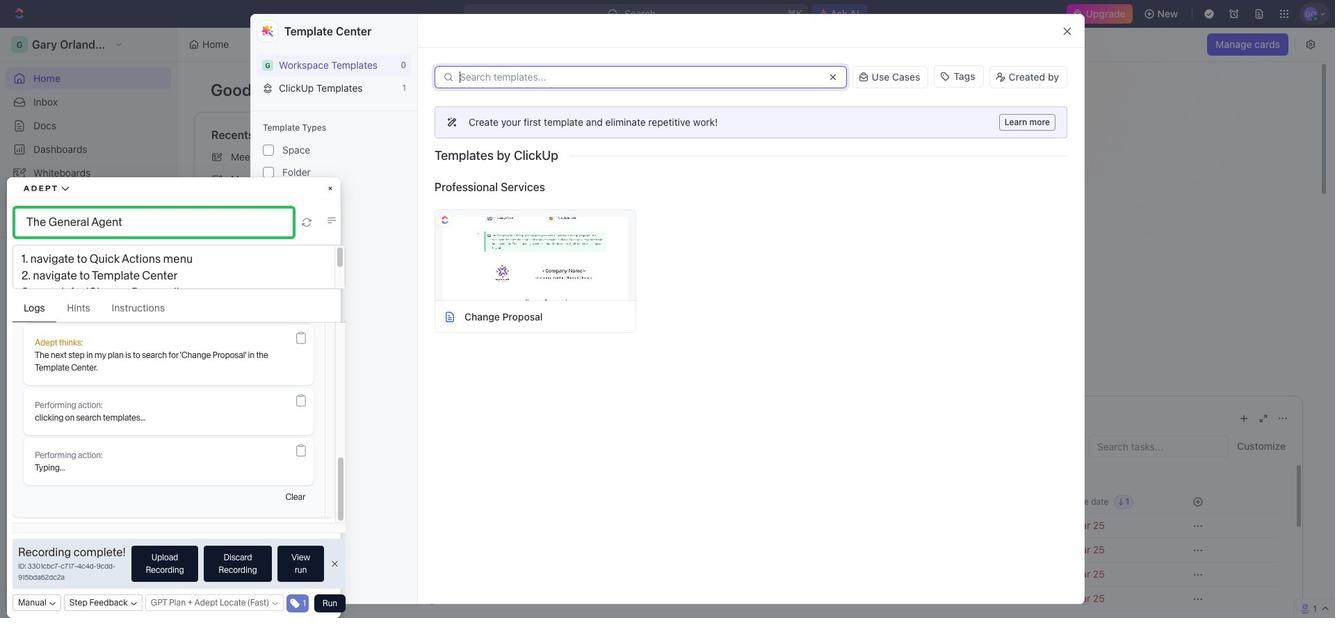 Task type: vqa. For each thing, say whether or not it's contained in the screenshot.
Updated
no



Task type: describe. For each thing, give the bounding box(es) containing it.
doc template image
[[444, 311, 456, 323]]

tree inside sidebar "navigation"
[[6, 289, 171, 454]]

doc template element
[[444, 311, 456, 323]]

Search templates... text field
[[460, 72, 819, 83]]



Task type: locate. For each thing, give the bounding box(es) containing it.
sidebar navigation
[[0, 28, 177, 619]]

Search tasks... text field
[[1090, 436, 1229, 457]]

tree
[[6, 289, 171, 454]]

None checkbox
[[263, 167, 274, 178]]

gary orlando's workspace, , element
[[262, 59, 273, 71]]

None checkbox
[[263, 145, 274, 156]]



